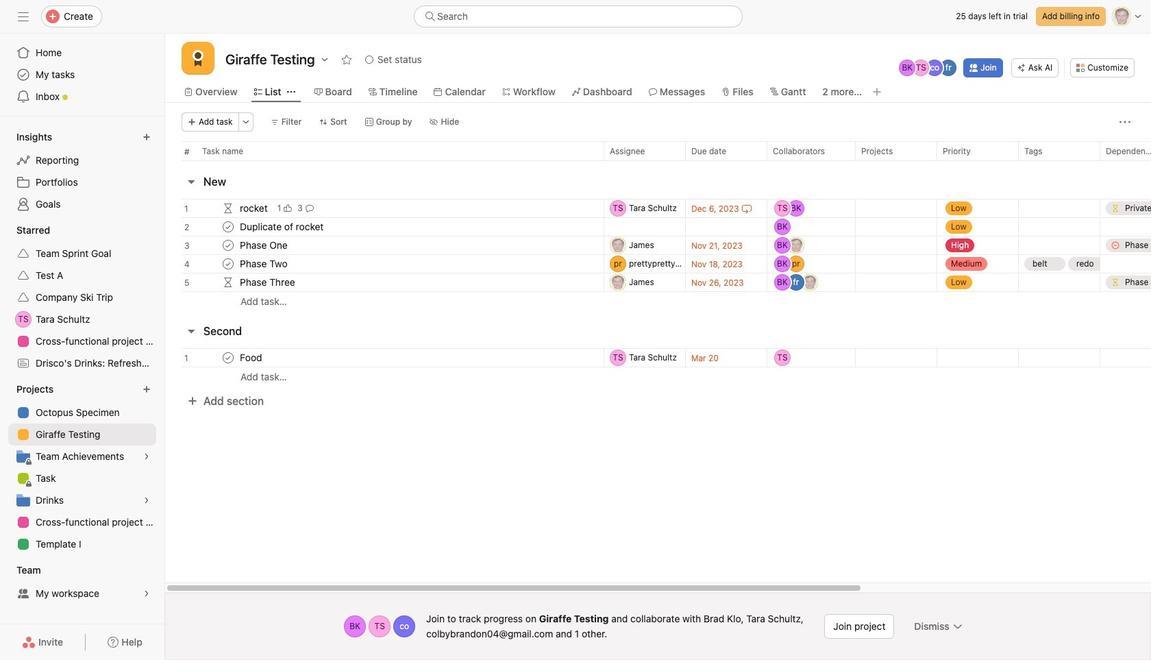Task type: locate. For each thing, give the bounding box(es) containing it.
0 vertical spatial mark complete image
[[220, 256, 236, 272]]

header new tree grid
[[165, 195, 1152, 311]]

linked projects for rocket cell
[[856, 199, 938, 218]]

mark complete checkbox inside the duplicate of rocket cell
[[220, 219, 236, 235]]

row
[[165, 141, 1152, 167], [182, 160, 1152, 161], [165, 195, 1152, 222], [165, 213, 1152, 241], [165, 232, 1152, 259], [165, 250, 1152, 278], [165, 269, 1152, 296], [165, 291, 1152, 311], [165, 344, 1152, 372], [165, 367, 1152, 386]]

mark complete checkbox inside phase two cell
[[220, 256, 236, 272]]

food cell
[[165, 348, 604, 367]]

mark complete image
[[220, 219, 236, 235], [220, 237, 236, 254]]

1 vertical spatial more actions image
[[953, 621, 964, 632]]

mark complete image for the phase one cell
[[220, 237, 236, 254]]

duplicate of rocket cell
[[165, 217, 604, 236]]

see details, my workspace image
[[143, 590, 151, 598]]

phase one cell
[[165, 236, 604, 255]]

task name text field inside the rocket cell
[[237, 202, 272, 215]]

2 mark complete image from the top
[[220, 350, 236, 366]]

1 vertical spatial task name text field
[[237, 239, 292, 252]]

0 vertical spatial more actions image
[[1120, 117, 1131, 128]]

Task name text field
[[237, 220, 328, 234], [237, 257, 292, 271], [237, 276, 299, 289], [237, 351, 266, 365]]

mark complete image inside the duplicate of rocket cell
[[220, 219, 236, 235]]

Task name text field
[[237, 202, 272, 215], [237, 239, 292, 252]]

2 mark complete image from the top
[[220, 237, 236, 254]]

2 task name text field from the top
[[237, 257, 292, 271]]

task name text field inside the phase one cell
[[237, 239, 292, 252]]

1 dependencies image from the top
[[220, 200, 236, 217]]

task name text field left 1 like. click to like this task icon
[[237, 202, 272, 215]]

task name text field for the rocket cell
[[237, 202, 272, 215]]

2 dependencies image from the top
[[220, 274, 236, 291]]

task name text field for the duplicate of rocket cell
[[237, 220, 328, 234]]

task name text field inside the food cell
[[237, 351, 266, 365]]

task name text field down 1 like. click to like this task icon
[[237, 239, 292, 252]]

0 vertical spatial task name text field
[[237, 202, 272, 215]]

0 vertical spatial mark complete checkbox
[[220, 219, 236, 235]]

1 task name text field from the top
[[237, 220, 328, 234]]

1 vertical spatial mark complete image
[[220, 237, 236, 254]]

mark complete checkbox inside the food cell
[[220, 350, 236, 366]]

mark complete image inside the phase one cell
[[220, 237, 236, 254]]

1 mark complete checkbox from the top
[[220, 256, 236, 272]]

collapse task list for this group image
[[186, 176, 197, 187], [186, 326, 197, 337]]

dependencies image for phase three cell
[[220, 274, 236, 291]]

Mark complete checkbox
[[220, 219, 236, 235], [220, 237, 236, 254]]

dependencies image inside the rocket cell
[[220, 200, 236, 217]]

see details, drinks image
[[143, 496, 151, 505]]

1 vertical spatial mark complete checkbox
[[220, 237, 236, 254]]

1 vertical spatial mark complete image
[[220, 350, 236, 366]]

header second tree grid
[[165, 344, 1152, 386]]

1 vertical spatial collapse task list for this group image
[[186, 326, 197, 337]]

1 mark complete checkbox from the top
[[220, 219, 236, 235]]

mark complete image inside phase two cell
[[220, 256, 236, 272]]

1 mark complete image from the top
[[220, 219, 236, 235]]

hide sidebar image
[[18, 11, 29, 22]]

1 task name text field from the top
[[237, 202, 272, 215]]

more actions image
[[1120, 117, 1131, 128], [953, 621, 964, 632]]

mark complete image for task name text box within the phase two cell
[[220, 256, 236, 272]]

list box
[[414, 5, 743, 27]]

2 mark complete checkbox from the top
[[220, 237, 236, 254]]

mark complete image inside the food cell
[[220, 350, 236, 366]]

tags for phase three cell
[[1019, 273, 1101, 292]]

dependencies image
[[220, 200, 236, 217], [220, 274, 236, 291]]

task name text field inside phase three cell
[[237, 276, 299, 289]]

tags for duplicate of rocket cell
[[1019, 217, 1101, 236]]

1 horizontal spatial more actions image
[[1120, 117, 1131, 128]]

2 mark complete checkbox from the top
[[220, 350, 236, 366]]

3 task name text field from the top
[[237, 276, 299, 289]]

0 vertical spatial mark complete image
[[220, 219, 236, 235]]

1 vertical spatial mark complete checkbox
[[220, 350, 236, 366]]

0 vertical spatial dependencies image
[[220, 200, 236, 217]]

4 task name text field from the top
[[237, 351, 266, 365]]

1 collapse task list for this group image from the top
[[186, 176, 197, 187]]

mark complete image
[[220, 256, 236, 272], [220, 350, 236, 366]]

tags for rocket cell
[[1019, 199, 1101, 218]]

1 mark complete image from the top
[[220, 256, 236, 272]]

mark complete checkbox inside the phase one cell
[[220, 237, 236, 254]]

task name text field inside phase two cell
[[237, 257, 292, 271]]

Mark complete checkbox
[[220, 256, 236, 272], [220, 350, 236, 366]]

2 task name text field from the top
[[237, 239, 292, 252]]

phase three cell
[[165, 273, 604, 292]]

0 vertical spatial mark complete checkbox
[[220, 256, 236, 272]]

2 collapse task list for this group image from the top
[[186, 326, 197, 337]]

mark complete image for task name text box in the the food cell
[[220, 350, 236, 366]]

dependencies image inside phase three cell
[[220, 274, 236, 291]]

you've reached the maximum number of tabs. remove a tab to add a new one. image
[[872, 86, 883, 97]]

1 vertical spatial dependencies image
[[220, 274, 236, 291]]

collapse task list for this group image for header second tree grid
[[186, 326, 197, 337]]

0 vertical spatial collapse task list for this group image
[[186, 176, 197, 187]]

task name text field inside the duplicate of rocket cell
[[237, 220, 328, 234]]



Task type: describe. For each thing, give the bounding box(es) containing it.
see details, team achievements image
[[143, 452, 151, 461]]

new project or portfolio image
[[143, 385, 151, 393]]

mark complete checkbox for the duplicate of rocket cell
[[220, 219, 236, 235]]

phase two cell
[[165, 254, 604, 274]]

new insights image
[[143, 133, 151, 141]]

tab actions image
[[287, 88, 295, 96]]

global element
[[0, 34, 165, 116]]

mark complete image for the duplicate of rocket cell
[[220, 219, 236, 235]]

linked projects for duplicate of rocket cell
[[856, 217, 938, 236]]

mark complete checkbox for task name text box in the the food cell
[[220, 350, 236, 366]]

mark complete checkbox for the phase one cell
[[220, 237, 236, 254]]

linked projects for phase three cell
[[856, 273, 938, 292]]

task name text field for phase three cell
[[237, 276, 299, 289]]

task name text field for phase two cell
[[237, 257, 292, 271]]

3 comments image
[[306, 204, 314, 213]]

starred element
[[0, 218, 165, 377]]

collapse task list for this group image for header new tree grid
[[186, 176, 197, 187]]

0 horizontal spatial more actions image
[[953, 621, 964, 632]]

1 like. click to like this task image
[[284, 204, 292, 213]]

rocket cell
[[165, 199, 604, 218]]

teams element
[[0, 558, 165, 607]]

ribbon image
[[190, 50, 206, 66]]

projects element
[[0, 377, 165, 558]]

insights element
[[0, 125, 165, 218]]

add to starred image
[[341, 54, 352, 65]]

task name text field for the phase one cell
[[237, 239, 292, 252]]

mark complete checkbox for task name text box within the phase two cell
[[220, 256, 236, 272]]

more actions image
[[242, 118, 250, 126]]

dependencies image for the rocket cell
[[220, 200, 236, 217]]

task name text field for the food cell
[[237, 351, 266, 365]]



Task type: vqa. For each thing, say whether or not it's contained in the screenshot.
Mark complete icon associated with Task name text box inside THE PHASE ONE cell
yes



